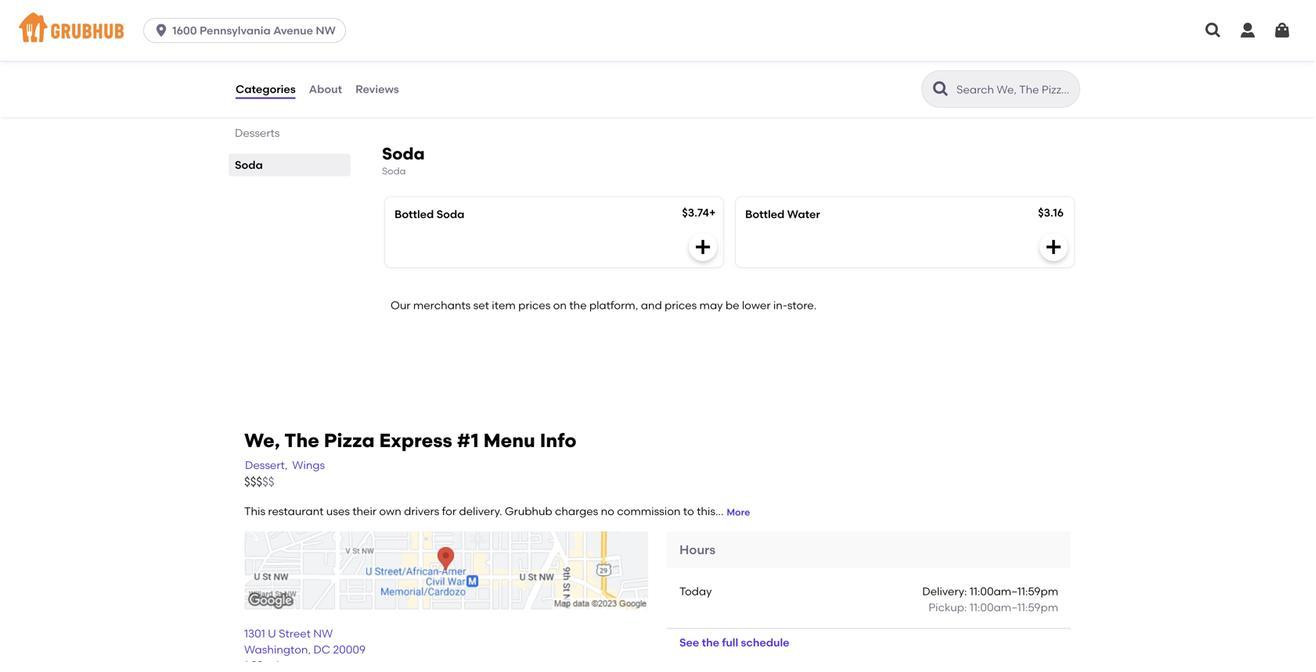 Task type: describe. For each thing, give the bounding box(es) containing it.
set
[[473, 299, 489, 312]]

bottled soda
[[395, 208, 465, 221]]

more button
[[727, 506, 750, 520]]

about button
[[308, 61, 343, 117]]

this
[[697, 505, 715, 518]]

this restaurant uses their own drivers for delivery. grubhub charges no commission to this ... more
[[244, 505, 750, 518]]

commission
[[617, 505, 681, 518]]

$$$$$
[[244, 476, 274, 490]]

our
[[391, 299, 411, 312]]

restaurant
[[268, 505, 324, 518]]

1301 u street nw washington , dc 20009
[[244, 628, 366, 657]]

delivery.
[[459, 505, 502, 518]]

and
[[641, 299, 662, 312]]

1301
[[244, 628, 265, 641]]

2 prices from the left
[[665, 299, 697, 312]]

our merchants set item prices on the platform, and prices may be lower in-store.
[[391, 299, 817, 312]]

11:00am–11:59pm for pickup: 11:00am–11:59pm
[[970, 602, 1058, 615]]

see
[[679, 637, 699, 650]]

$3.74
[[682, 206, 709, 220]]

u
[[268, 628, 276, 641]]

schedule
[[741, 637, 789, 650]]

about
[[309, 82, 342, 96]]

this
[[244, 505, 265, 518]]

delivery:
[[922, 586, 967, 599]]

we,
[[244, 430, 280, 453]]

uses
[[326, 505, 350, 518]]

the
[[284, 430, 319, 453]]

reviews
[[355, 82, 399, 96]]

the inside button
[[702, 637, 719, 650]]

0 vertical spatial the
[[569, 299, 587, 312]]

dessert, wings
[[245, 459, 325, 472]]

avenue
[[273, 24, 313, 37]]

20009
[[333, 644, 366, 657]]

cookies
[[235, 94, 277, 108]]

item
[[492, 299, 516, 312]]

svg image inside 1600 pennsylvania avenue nw button
[[154, 23, 169, 38]]

soda inside soda soda
[[382, 166, 406, 177]]

dc
[[313, 644, 330, 657]]

to
[[683, 505, 694, 518]]

1 prices from the left
[[518, 299, 551, 312]]

categories
[[236, 82, 296, 96]]

pizza
[[324, 430, 375, 453]]

chocolate truffle brownie image
[[606, 10, 723, 112]]

charges
[[555, 505, 598, 518]]

$$$
[[244, 476, 262, 490]]

wings button
[[292, 457, 326, 474]]

knots
[[235, 30, 265, 44]]

nw for street
[[313, 628, 333, 641]]

hours
[[679, 543, 715, 558]]

Search We, The Pizza Express #1 search field
[[955, 82, 1075, 97]]

pickup:
[[929, 602, 967, 615]]

on
[[553, 299, 567, 312]]

...
[[715, 505, 724, 518]]

desserts
[[235, 127, 280, 140]]

store.
[[787, 299, 817, 312]]

their
[[352, 505, 377, 518]]

#1
[[457, 430, 479, 453]]

categories button
[[235, 61, 296, 117]]



Task type: vqa. For each thing, say whether or not it's contained in the screenshot.
RT'S RESTAURANT
no



Task type: locate. For each thing, give the bounding box(es) containing it.
be
[[726, 299, 739, 312]]

for
[[442, 505, 456, 518]]

1 bottled from the left
[[395, 208, 434, 221]]

express
[[379, 430, 452, 453]]

1 vertical spatial nw
[[313, 628, 333, 641]]

merchants
[[413, 299, 471, 312]]

main navigation navigation
[[0, 0, 1315, 61]]

grubhub
[[505, 505, 552, 518]]

street
[[279, 628, 311, 641]]

11:00am–11:59pm up pickup: 11:00am–11:59pm
[[970, 586, 1058, 599]]

full
[[722, 637, 738, 650]]

see the full schedule
[[679, 637, 789, 650]]

2 11:00am–11:59pm from the top
[[970, 602, 1058, 615]]

bottled water
[[745, 208, 820, 221]]

1 horizontal spatial prices
[[665, 299, 697, 312]]

washington
[[244, 644, 308, 657]]

soda
[[382, 144, 425, 164], [235, 159, 263, 172], [382, 166, 406, 177], [436, 208, 465, 221]]

svg image
[[1238, 21, 1257, 40], [1273, 21, 1292, 40], [154, 23, 169, 38], [694, 238, 712, 257], [1044, 238, 1063, 257]]

nw inside 1301 u street nw washington , dc 20009
[[313, 628, 333, 641]]

1 vertical spatial the
[[702, 637, 719, 650]]

in-
[[773, 299, 787, 312]]

11:00am–11:59pm
[[970, 586, 1058, 599], [970, 602, 1058, 615]]

nw for avenue
[[316, 24, 336, 37]]

11:00am–11:59pm for delivery: 11:00am–11:59pm
[[970, 586, 1058, 599]]

nw up dc
[[313, 628, 333, 641]]

dessert, button
[[244, 457, 288, 474]]

platform,
[[589, 299, 638, 312]]

bottled left water
[[745, 208, 785, 221]]

no
[[601, 505, 614, 518]]

bottled
[[395, 208, 434, 221], [745, 208, 785, 221]]

bottled for bottled soda
[[395, 208, 434, 221]]

1 vertical spatial 11:00am–11:59pm
[[970, 602, 1058, 615]]

delivery: 11:00am–11:59pm
[[922, 586, 1058, 599]]

nw inside button
[[316, 24, 336, 37]]

today
[[679, 586, 712, 599]]

nw
[[316, 24, 336, 37], [313, 628, 333, 641]]

1 horizontal spatial bottled
[[745, 208, 785, 221]]

see the full schedule button
[[667, 630, 802, 658]]

0 horizontal spatial prices
[[518, 299, 551, 312]]

0 vertical spatial 11:00am–11:59pm
[[970, 586, 1058, 599]]

0 horizontal spatial the
[[569, 299, 587, 312]]

more
[[727, 507, 750, 518]]

bottled for bottled water
[[745, 208, 785, 221]]

prices left on
[[518, 299, 551, 312]]

the left full on the bottom of page
[[702, 637, 719, 650]]

lower
[[742, 299, 771, 312]]

the right on
[[569, 299, 587, 312]]

1 horizontal spatial the
[[702, 637, 719, 650]]

+
[[709, 206, 716, 220]]

1600 pennsylvania avenue nw button
[[143, 18, 352, 43]]

pennsylvania
[[200, 24, 271, 37]]

wings
[[292, 459, 325, 472]]

pickup: 11:00am–11:59pm
[[929, 602, 1058, 615]]

info
[[540, 430, 577, 453]]

the
[[569, 299, 587, 312], [702, 637, 719, 650]]

menu
[[483, 430, 535, 453]]

1600 pennsylvania avenue nw
[[172, 24, 336, 37]]

own
[[379, 505, 401, 518]]

dessert,
[[245, 459, 288, 472]]

may
[[699, 299, 723, 312]]

tab
[[229, 0, 351, 16]]

0 horizontal spatial bottled
[[395, 208, 434, 221]]

1 11:00am–11:59pm from the top
[[970, 586, 1058, 599]]

nw right avenue
[[316, 24, 336, 37]]

,
[[308, 644, 311, 657]]

1600
[[172, 24, 197, 37]]

$3.74 +
[[682, 206, 716, 220]]

drivers
[[404, 505, 439, 518]]

svg image
[[1204, 21, 1223, 40]]

extras
[[235, 62, 267, 76]]

reviews button
[[355, 61, 400, 117]]

0 vertical spatial nw
[[316, 24, 336, 37]]

prices right and
[[665, 299, 697, 312]]

2 bottled from the left
[[745, 208, 785, 221]]

we, the pizza express #1 menu info
[[244, 430, 577, 453]]

bottled down soda soda
[[395, 208, 434, 221]]

soda soda
[[382, 144, 425, 177]]

$3.16
[[1038, 206, 1064, 220]]

prices
[[518, 299, 551, 312], [665, 299, 697, 312]]

search icon image
[[931, 80, 950, 99]]

11:00am–11:59pm down delivery: 11:00am–11:59pm at the right of page
[[970, 602, 1058, 615]]

water
[[787, 208, 820, 221]]



